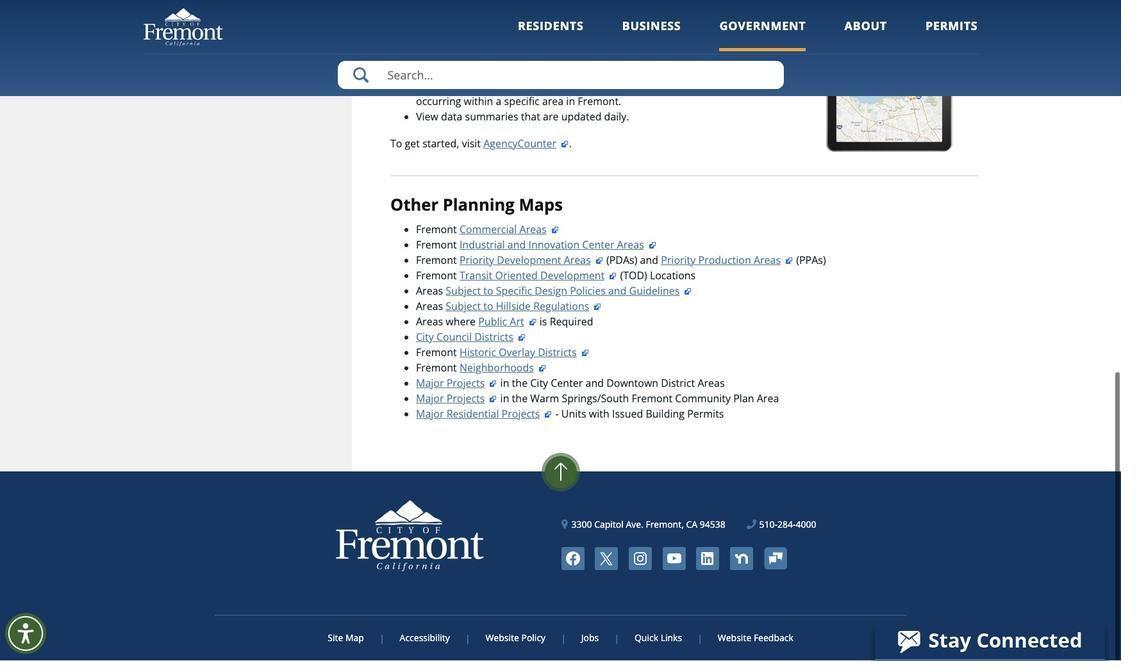 Task type: locate. For each thing, give the bounding box(es) containing it.
0 horizontal spatial permits
[[687, 407, 724, 422]]

districts down public
[[475, 330, 513, 345]]

view
[[416, 64, 438, 78], [416, 110, 438, 124]]

1 horizontal spatial website
[[718, 632, 752, 645]]

in up major residential projects link
[[500, 392, 509, 406]]

the
[[557, 23, 572, 37], [512, 377, 528, 391], [512, 392, 528, 406]]

1 vertical spatial permits
[[687, 407, 724, 422]]

2 view from the top
[[416, 110, 438, 124]]

and up the springs/south
[[586, 377, 604, 391]]

about link
[[845, 18, 887, 51]]

other planning maps
[[390, 194, 563, 217]]

the down neighborhoods link
[[512, 377, 528, 391]]

1 major projects link from the top
[[416, 377, 498, 391]]

0 vertical spatial view
[[416, 64, 438, 78]]

0 vertical spatial center
[[582, 238, 614, 252]]

priority up locations
[[661, 254, 696, 268]]

map.
[[625, 49, 649, 63]]

1 horizontal spatial is
[[792, 79, 799, 93]]

- units with issued building permits
[[553, 407, 724, 422]]

projects
[[447, 377, 485, 391], [447, 392, 485, 406], [502, 407, 540, 422]]

when
[[627, 79, 653, 93]]

0 horizontal spatial a
[[496, 95, 502, 109]]

1 horizontal spatial a
[[617, 49, 622, 63]]

view up sign
[[416, 64, 438, 78]]

applications up will
[[531, 64, 589, 78]]

major projects link for in the warm springs/south fremont community plan area
[[416, 392, 498, 406]]

applications
[[468, 49, 525, 63], [531, 64, 589, 78]]

major projects link
[[416, 377, 498, 391], [416, 392, 498, 406]]

areas where public art
[[416, 315, 524, 329]]

footer tw icon image
[[595, 548, 618, 571]]

production
[[698, 254, 751, 268]]

major left residential
[[416, 407, 444, 422]]

subject
[[446, 284, 481, 298], [446, 300, 481, 314]]

projects for in the warm springs/south fremont community plan area
[[447, 392, 485, 406]]

a up summaries at left top
[[496, 95, 502, 109]]

0 vertical spatial major projects
[[416, 377, 485, 391]]

areas subject to specific design policies and guidelines areas subject to hillside regulations
[[416, 284, 680, 314]]

to up public
[[484, 300, 493, 314]]

1 vertical spatial applications
[[531, 64, 589, 78]]

(pdas)
[[606, 254, 637, 268]]

1 vertical spatial a
[[496, 95, 502, 109]]

information
[[441, 64, 498, 78]]

1 subject from the top
[[446, 284, 481, 298]]

about
[[845, 18, 887, 33]]

following:
[[575, 23, 621, 37]]

to
[[390, 137, 402, 151]]

alerts
[[499, 79, 526, 93]]

2 website from the left
[[718, 632, 752, 645]]

0 horizontal spatial is
[[540, 315, 547, 329]]

fremont.
[[578, 95, 621, 109]]

development
[[497, 254, 561, 268], [540, 269, 605, 283]]

for right up
[[454, 79, 468, 93]]

0 vertical spatial development
[[497, 254, 561, 268]]

priority up transit
[[460, 254, 494, 268]]

and up (tod) locations
[[640, 254, 658, 268]]

construction-
[[656, 79, 719, 93]]

0 vertical spatial major projects link
[[416, 377, 498, 391]]

Search text field
[[338, 61, 784, 89]]

2 vertical spatial major
[[416, 407, 444, 422]]

major projects link for in the city center and downtown district areas
[[416, 377, 498, 391]]

2 vertical spatial the
[[512, 392, 528, 406]]

0 horizontal spatial priority
[[460, 254, 494, 268]]

1 vertical spatial center
[[551, 377, 583, 391]]

development up transit oriented development link
[[497, 254, 561, 268]]

district
[[661, 377, 695, 391]]

fremont priority development areas
[[416, 254, 591, 268]]

a left map.
[[617, 49, 622, 63]]

1 vertical spatial the
[[512, 377, 528, 391]]

1 vertical spatial major
[[416, 392, 444, 406]]

website policy link
[[469, 632, 562, 645]]

major residential projects link
[[416, 407, 553, 422]]

0 vertical spatial major
[[416, 377, 444, 391]]

major up major residential projects
[[416, 392, 444, 406]]

1 horizontal spatial priority
[[661, 254, 696, 268]]

the left warm
[[512, 392, 528, 406]]

priority development areas link
[[460, 254, 604, 268]]

activity
[[756, 79, 789, 93]]

0 horizontal spatial website
[[486, 632, 519, 645]]

agencycounter image
[[821, 0, 959, 152]]

2 vertical spatial in
[[500, 392, 509, 406]]

and down (tod)
[[608, 284, 627, 298]]

fremont commercial areas fremont industrial and innovation center areas
[[416, 223, 644, 252]]

1 vertical spatial major projects link
[[416, 392, 498, 406]]

is required
[[537, 315, 593, 329]]

3300 capitol ave. fremont, ca 94538
[[572, 519, 726, 531]]

hillside
[[496, 300, 531, 314]]

in right area
[[566, 95, 575, 109]]

subject down transit
[[446, 284, 481, 298]]

up
[[439, 79, 451, 93]]

footer ig icon image
[[629, 548, 652, 571]]

will
[[551, 79, 566, 93]]

1 vertical spatial view
[[416, 110, 438, 124]]

1 website from the left
[[486, 632, 519, 645]]

0 vertical spatial projects
[[447, 377, 485, 391]]

applications up about
[[468, 49, 525, 63]]

and inside fremont commercial areas fremont industrial and innovation center areas
[[508, 238, 526, 252]]

for
[[451, 49, 465, 63], [454, 79, 468, 93]]

0 vertical spatial in
[[566, 95, 575, 109]]

1 vertical spatial for
[[454, 79, 468, 93]]

the for warm
[[512, 392, 528, 406]]

2 major from the top
[[416, 392, 444, 406]]

ave.
[[626, 519, 644, 531]]

major residential projects
[[416, 407, 540, 422]]

1 vertical spatial city
[[530, 377, 548, 391]]

510-
[[759, 519, 778, 531]]

and
[[528, 49, 546, 63], [591, 64, 610, 78], [508, 238, 526, 252], [640, 254, 658, 268], [608, 284, 627, 298], [586, 377, 604, 391]]

1 major from the top
[[416, 377, 444, 391]]

the right do
[[557, 23, 572, 37]]

0 vertical spatial city
[[416, 330, 434, 345]]

fremont transit oriented development
[[416, 269, 605, 283]]

major for - units with issued building permits
[[416, 407, 444, 422]]

0 horizontal spatial city
[[416, 330, 434, 345]]

development up subject to specific design policies and guidelines link
[[540, 269, 605, 283]]

city council districts link
[[416, 330, 526, 345]]

1 vertical spatial subject
[[446, 300, 481, 314]]

1 vertical spatial is
[[540, 315, 547, 329]]

permits link
[[926, 18, 978, 51]]

subject up where
[[446, 300, 481, 314]]

2 major projects link from the top
[[416, 392, 498, 406]]

2 subject from the top
[[446, 300, 481, 314]]

1 vertical spatial districts
[[538, 346, 577, 360]]

in for city
[[500, 377, 509, 391]]

do
[[542, 23, 554, 37]]

is down areas subject to specific design policies and guidelines areas subject to hillside regulations
[[540, 315, 547, 329]]

0 vertical spatial to
[[484, 284, 493, 298]]

districts down is required
[[538, 346, 577, 360]]

city inside "city council districts fremont historic overlay districts fremont neighborhoods"
[[416, 330, 434, 345]]

1 major projects from the top
[[416, 377, 485, 391]]

0 vertical spatial a
[[617, 49, 622, 63]]

1 horizontal spatial permits
[[926, 18, 978, 33]]

within
[[464, 95, 493, 109]]

planning
[[443, 194, 515, 217]]

started,
[[423, 137, 459, 151]]

major projects for in the city center and downtown district areas
[[416, 377, 485, 391]]

0 vertical spatial applications
[[468, 49, 525, 63]]

locations
[[650, 269, 696, 283]]

284-
[[778, 519, 796, 531]]

the for city
[[512, 377, 528, 391]]

0 vertical spatial is
[[792, 79, 799, 93]]

in for warm
[[500, 392, 509, 406]]

is right activity
[[792, 79, 799, 93]]

footer my icon image
[[764, 548, 787, 571]]

and down commercial areas link
[[508, 238, 526, 252]]

that left will
[[529, 79, 548, 93]]

0 vertical spatial subject
[[446, 284, 481, 298]]

transit oriented development link
[[460, 269, 618, 283]]

website for website policy
[[486, 632, 519, 645]]

where
[[446, 315, 476, 329]]

city up warm
[[530, 377, 548, 391]]

major down council
[[416, 377, 444, 391]]

city left council
[[416, 330, 434, 345]]

site map
[[328, 632, 364, 645]]

view down occurring
[[416, 110, 438, 124]]

is inside search for applications and permits using a map. view information about applications and permits. sign up for email alerts that will notify them when construction-related activity is occurring within a specific area in fremont. view data summaries that are updated daily.
[[792, 79, 799, 93]]

footer fb icon image
[[561, 548, 584, 571]]

council
[[437, 330, 472, 345]]

that down specific
[[521, 110, 540, 124]]

footer nd icon image
[[730, 548, 753, 571]]

major for in the warm springs/south fremont community plan area
[[416, 392, 444, 406]]

website left policy
[[486, 632, 519, 645]]

1 vertical spatial in
[[500, 377, 509, 391]]

fremont,
[[646, 519, 684, 531]]

510-284-4000
[[759, 519, 816, 531]]

center up warm
[[551, 377, 583, 391]]

search
[[416, 49, 449, 63]]

to down transit
[[484, 284, 493, 298]]

residents link
[[518, 18, 584, 51]]

1 vertical spatial to
[[484, 300, 493, 314]]

1 vertical spatial major projects
[[416, 392, 485, 406]]

3 major from the top
[[416, 407, 444, 422]]

1 priority from the left
[[460, 254, 494, 268]]

footer yt icon image
[[663, 548, 686, 571]]

center inside fremont commercial areas fremont industrial and innovation center areas
[[582, 238, 614, 252]]

building
[[646, 407, 685, 422]]

2 major projects from the top
[[416, 392, 485, 406]]

center up (pdas)
[[582, 238, 614, 252]]

columnusercontrol3 main content
[[352, 0, 978, 472]]

0 vertical spatial the
[[557, 23, 572, 37]]

priority
[[460, 254, 494, 268], [661, 254, 696, 268]]

0 horizontal spatial districts
[[475, 330, 513, 345]]

(ppas)
[[794, 254, 826, 268]]

0 vertical spatial districts
[[475, 330, 513, 345]]

website policy
[[486, 632, 546, 645]]

1 vertical spatial projects
[[447, 392, 485, 406]]

using
[[588, 49, 614, 63]]

for up information
[[451, 49, 465, 63]]

transit
[[460, 269, 493, 283]]

website left feedback
[[718, 632, 752, 645]]

historic
[[460, 346, 496, 360]]

units
[[561, 407, 586, 422]]

districts
[[475, 330, 513, 345], [538, 346, 577, 360]]

in down neighborhoods link
[[500, 377, 509, 391]]

fremont
[[416, 223, 457, 237], [416, 238, 457, 252], [416, 254, 457, 268], [416, 269, 457, 283], [416, 346, 457, 360], [416, 361, 457, 375], [632, 392, 673, 406]]

subject to hillside regulations link
[[446, 300, 602, 314]]



Task type: vqa. For each thing, say whether or not it's contained in the screenshot.
checkbox
no



Task type: describe. For each thing, give the bounding box(es) containing it.
in the warm springs/south fremont community plan area
[[498, 392, 779, 406]]

1 vertical spatial development
[[540, 269, 605, 283]]

2 vertical spatial projects
[[502, 407, 540, 422]]

1 horizontal spatial districts
[[538, 346, 577, 360]]

data
[[441, 110, 462, 124]]

warm
[[530, 392, 559, 406]]

regulations
[[534, 300, 589, 314]]

1 vertical spatial that
[[521, 110, 540, 124]]

get
[[405, 137, 420, 151]]

springs/south
[[562, 392, 629, 406]]

1 horizontal spatial city
[[530, 377, 548, 391]]

major for in the city center and downtown district areas
[[416, 377, 444, 391]]

0 horizontal spatial applications
[[468, 49, 525, 63]]

area
[[757, 392, 779, 406]]

quick links
[[635, 632, 682, 645]]

business
[[622, 18, 681, 33]]

permits.
[[612, 64, 652, 78]]

visit
[[462, 137, 481, 151]]

0 vertical spatial permits
[[926, 18, 978, 33]]

website for website feedback
[[718, 632, 752, 645]]

1 horizontal spatial applications
[[531, 64, 589, 78]]

capitol
[[594, 519, 624, 531]]

0 vertical spatial that
[[529, 79, 548, 93]]

to get started, visit agencycounter
[[390, 137, 556, 151]]

map
[[345, 632, 364, 645]]

maps
[[519, 194, 563, 217]]

commercial
[[460, 223, 517, 237]]

quick
[[635, 632, 658, 645]]

major projects for in the warm springs/south fremont community plan area
[[416, 392, 485, 406]]

oriented
[[495, 269, 538, 283]]

and down can
[[528, 49, 546, 63]]

.
[[569, 137, 572, 151]]

priority production areas link
[[661, 254, 794, 268]]

specific
[[504, 95, 540, 109]]

with
[[589, 407, 610, 422]]

stay connected image
[[875, 624, 1104, 660]]

residents
[[518, 18, 584, 33]]

neighborhoods link
[[460, 361, 547, 375]]

community
[[675, 392, 731, 406]]

with
[[390, 23, 412, 37]]

(pdas) and priority production areas
[[604, 254, 781, 268]]

website feedback link
[[701, 632, 794, 645]]

links
[[661, 632, 682, 645]]

with agencycounter, users can do the following:
[[390, 23, 621, 37]]

users
[[493, 23, 519, 37]]

in inside search for applications and permits using a map. view information about applications and permits. sign up for email alerts that will notify them when construction-related activity is occurring within a specific area in fremont. view data summaries that are updated daily.
[[566, 95, 575, 109]]

510-284-4000 link
[[747, 518, 816, 532]]

permits
[[549, 49, 586, 63]]

footer li icon image
[[696, 548, 719, 571]]

2 priority from the left
[[661, 254, 696, 268]]

guidelines
[[629, 284, 680, 298]]

residential
[[447, 407, 499, 422]]

in the city center and downtown district areas
[[498, 377, 725, 391]]

search for applications and permits using a map. view information about applications and permits. sign up for email alerts that will notify them when construction-related activity is occurring within a specific area in fremont. view data summaries that are updated daily.
[[416, 49, 799, 124]]

public art link
[[478, 315, 537, 329]]

other
[[390, 194, 439, 217]]

government link
[[720, 18, 806, 51]]

and down the 'using'
[[591, 64, 610, 78]]

city council districts fremont historic overlay districts fremont neighborhoods
[[416, 330, 577, 375]]

-
[[556, 407, 559, 422]]

(tod) locations
[[618, 269, 696, 283]]

website feedback
[[718, 632, 794, 645]]

projects for in the city center and downtown district areas
[[447, 377, 485, 391]]

1 to from the top
[[484, 284, 493, 298]]

public
[[478, 315, 507, 329]]

business link
[[622, 18, 681, 51]]

art
[[510, 315, 524, 329]]

overlay
[[499, 346, 535, 360]]

issued
[[612, 407, 643, 422]]

agencycounter
[[484, 137, 556, 151]]

sign
[[416, 79, 436, 93]]

2 to from the top
[[484, 300, 493, 314]]

1 view from the top
[[416, 64, 438, 78]]

design
[[535, 284, 567, 298]]

industrial
[[460, 238, 505, 252]]

policy
[[522, 632, 546, 645]]

neighborhoods
[[460, 361, 534, 375]]

daily.
[[604, 110, 629, 124]]

and inside areas subject to specific design policies and guidelines areas subject to hillside regulations
[[608, 284, 627, 298]]

plan
[[734, 392, 754, 406]]

area
[[542, 95, 564, 109]]

permits inside columnusercontrol3 main content
[[687, 407, 724, 422]]

related
[[719, 79, 753, 93]]

policies
[[570, 284, 606, 298]]

historic overlay districts link
[[460, 346, 590, 360]]

accessibility link
[[383, 632, 467, 645]]

0 vertical spatial for
[[451, 49, 465, 63]]

commercial areas link
[[460, 223, 559, 237]]

agencycounter,
[[415, 23, 491, 37]]

3300 capitol ave. fremont, ca 94538 link
[[562, 518, 726, 532]]

specific
[[496, 284, 532, 298]]

summaries
[[465, 110, 518, 124]]

94538
[[700, 519, 726, 531]]

jobs link
[[565, 632, 616, 645]]

feedback
[[754, 632, 794, 645]]



